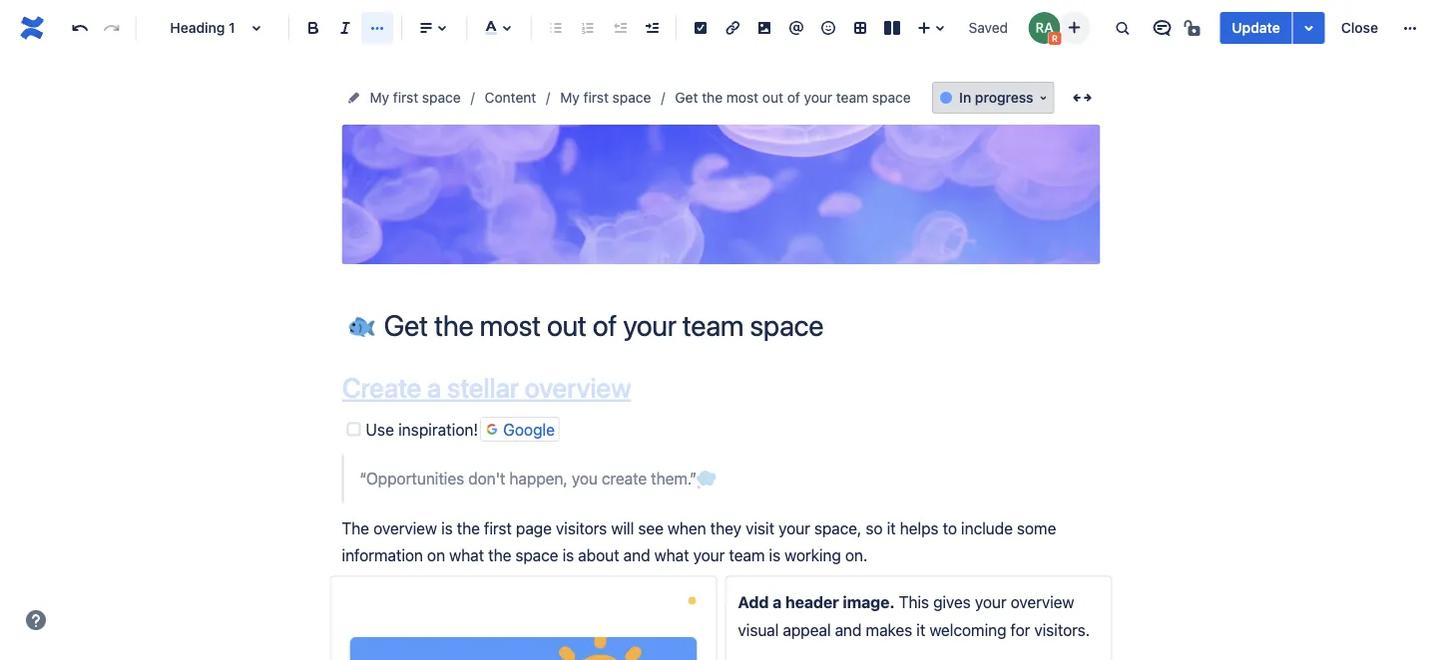 Task type: describe. For each thing, give the bounding box(es) containing it.
google button
[[480, 417, 560, 442]]

page
[[516, 519, 552, 538]]

1 my first space link from the left
[[370, 86, 461, 110]]

find and replace image
[[1110, 16, 1134, 40]]

get the most out of your team space
[[675, 89, 911, 106]]

this
[[899, 594, 929, 612]]

working
[[785, 546, 841, 565]]

team inside 'the overview is the first page visitors will see when they visit your space, so it helps to include some information on what the space is about and what your team is working on.'
[[729, 546, 765, 565]]

close
[[1341, 19, 1378, 36]]

you
[[572, 469, 598, 488]]

move this page image
[[346, 90, 362, 106]]

Main content area, start typing to enter text. text field
[[330, 372, 1112, 661]]

stellar
[[447, 372, 519, 404]]

your inside this gives your overview visual appeal and makes it welcoming for visitors.
[[975, 594, 1007, 612]]

the overview is the first page visitors will see when they visit your space, so it helps to include some information on what the space is about and what your team is working on.
[[342, 519, 1060, 565]]

layouts image
[[880, 16, 904, 40]]

close button
[[1329, 12, 1390, 44]]

1
[[229, 19, 235, 36]]

1 horizontal spatial is
[[562, 546, 574, 565]]

numbered list ⌘⇧7 image
[[576, 16, 600, 40]]

your up working
[[779, 519, 810, 538]]

confluence image
[[16, 12, 48, 44]]

content link
[[485, 86, 536, 110]]

appeal
[[783, 621, 831, 640]]

overview for create a stellar overview
[[525, 372, 631, 404]]

0 vertical spatial team
[[836, 89, 868, 106]]

for
[[1010, 621, 1030, 640]]

about
[[578, 546, 619, 565]]

visitors.
[[1034, 621, 1090, 640]]

use inspiration!
[[366, 420, 478, 439]]

on
[[427, 546, 445, 565]]

italic ⌘i image
[[333, 16, 357, 40]]

first inside 'the overview is the first page visitors will see when they visit your space, so it helps to include some information on what the space is about and what your team is working on.'
[[484, 519, 512, 538]]

content
[[485, 89, 536, 106]]

:fish: image
[[349, 311, 375, 337]]

when
[[668, 519, 706, 538]]

visual
[[738, 621, 779, 640]]

heading 1 button
[[145, 6, 280, 50]]

no restrictions image
[[1182, 16, 1206, 40]]

"opportunities don't happen, you create them."
[[360, 469, 697, 488]]

your right of
[[804, 89, 832, 106]]

update for update
[[1232, 19, 1280, 36]]

welcoming
[[929, 621, 1006, 640]]

on.
[[845, 546, 867, 565]]

heading
[[170, 19, 225, 36]]

a for stellar
[[427, 372, 441, 404]]

mention image
[[784, 16, 808, 40]]

it inside this gives your overview visual appeal and makes it welcoming for visitors.
[[916, 621, 925, 640]]

first for first my first space link from the right
[[583, 89, 609, 106]]

indent tab image
[[640, 16, 664, 40]]

update header image
[[655, 203, 788, 219]]

more image
[[1398, 16, 1422, 40]]

emoji image
[[816, 16, 840, 40]]

add
[[738, 594, 769, 612]]

my first space for first my first space link from left
[[370, 89, 461, 106]]

bullet list ⌘⇧8 image
[[544, 16, 568, 40]]

invite to edit image
[[1062, 15, 1086, 39]]

undo ⌘z image
[[68, 16, 92, 40]]

create
[[602, 469, 647, 488]]

2 my from the left
[[560, 89, 580, 106]]

header inside the main content area, start typing to enter text. text box
[[785, 594, 839, 612]]

so
[[866, 519, 883, 538]]

more formatting image
[[365, 16, 389, 40]]

some
[[1017, 519, 1056, 538]]

add a header image.
[[738, 594, 895, 612]]

:fish: image
[[349, 311, 375, 337]]

update button
[[1220, 12, 1292, 44]]

them."
[[651, 469, 697, 488]]

use
[[366, 420, 394, 439]]

outdent ⇧tab image
[[608, 16, 632, 40]]

confluence image
[[16, 12, 48, 44]]

0 horizontal spatial is
[[441, 519, 453, 538]]

and inside 'the overview is the first page visitors will see when they visit your space, so it helps to include some information on what the space is about and what your team is working on.'
[[623, 546, 650, 565]]

of
[[787, 89, 800, 106]]

2 my first space link from the left
[[560, 86, 651, 110]]

action item image
[[689, 16, 713, 40]]

align left image
[[414, 16, 438, 40]]

heading 1
[[170, 19, 235, 36]]

comment icon image
[[1150, 16, 1174, 40]]

link image
[[721, 16, 745, 40]]



Task type: vqa. For each thing, say whether or not it's contained in the screenshot.
Outdent ⇧Tab 'IMAGE'
yes



Task type: locate. For each thing, give the bounding box(es) containing it.
1 horizontal spatial team
[[836, 89, 868, 106]]

google
[[503, 420, 555, 439]]

team
[[836, 89, 868, 106], [729, 546, 765, 565]]

1 horizontal spatial my first space
[[560, 89, 651, 106]]

first left page
[[484, 519, 512, 538]]

2 what from the left
[[654, 546, 689, 565]]

create a stellar overview
[[342, 372, 631, 404]]

my first space link
[[370, 86, 461, 110], [560, 86, 651, 110]]

1 horizontal spatial my first space link
[[560, 86, 651, 110]]

team down "visit"
[[729, 546, 765, 565]]

overview inside this gives your overview visual appeal and makes it welcoming for visitors.
[[1011, 594, 1074, 612]]

0 horizontal spatial what
[[449, 546, 484, 565]]

image.
[[843, 594, 895, 612]]

2 horizontal spatial first
[[583, 89, 609, 106]]

0 horizontal spatial it
[[887, 519, 896, 538]]

is down visitors
[[562, 546, 574, 565]]

get the most out of your team space link
[[675, 86, 911, 110]]

1 my from the left
[[370, 89, 389, 106]]

header inside dropdown button
[[703, 203, 746, 219]]

1 vertical spatial and
[[835, 621, 862, 640]]

information
[[342, 546, 423, 565]]

1 vertical spatial team
[[729, 546, 765, 565]]

0 horizontal spatial header
[[703, 203, 746, 219]]

1 horizontal spatial the
[[488, 546, 511, 565]]

"opportunities
[[360, 469, 464, 488]]

0 vertical spatial a
[[427, 372, 441, 404]]

0 horizontal spatial the
[[457, 519, 480, 538]]

your down they
[[693, 546, 725, 565]]

space inside 'the overview is the first page visitors will see when they visit your space, so it helps to include some information on what the space is about and what your team is working on.'
[[515, 546, 558, 565]]

the
[[702, 89, 723, 106], [457, 519, 480, 538], [488, 546, 511, 565]]

1 horizontal spatial header
[[785, 594, 839, 612]]

2 vertical spatial overview
[[1011, 594, 1074, 612]]

it right so
[[887, 519, 896, 538]]

redo ⌘⇧z image
[[100, 16, 124, 40]]

most
[[726, 89, 759, 106]]

and down see
[[623, 546, 650, 565]]

makes
[[866, 621, 912, 640]]

1 what from the left
[[449, 546, 484, 565]]

a right add
[[773, 594, 782, 612]]

to
[[943, 519, 957, 538]]

space down page
[[515, 546, 558, 565]]

image
[[750, 203, 788, 219]]

gives
[[933, 594, 971, 612]]

0 vertical spatial update
[[1232, 19, 1280, 36]]

my first space
[[370, 89, 461, 106], [560, 89, 651, 106]]

update inside dropdown button
[[655, 203, 700, 219]]

first right "move this page" 'image'
[[393, 89, 418, 106]]

overview for this gives your overview visual appeal and makes it welcoming for visitors.
[[1011, 594, 1074, 612]]

first for first my first space link from left
[[393, 89, 418, 106]]

1 vertical spatial the
[[457, 519, 480, 538]]

1 my first space from the left
[[370, 89, 461, 106]]

update header image button
[[649, 170, 794, 220]]

create
[[342, 372, 421, 404]]

update left image
[[655, 203, 700, 219]]

1 horizontal spatial what
[[654, 546, 689, 565]]

team right of
[[836, 89, 868, 106]]

a
[[427, 372, 441, 404], [773, 594, 782, 612]]

1 vertical spatial a
[[773, 594, 782, 612]]

my first space link down outdent ⇧tab icon
[[560, 86, 651, 110]]

your up "welcoming"
[[975, 594, 1007, 612]]

space
[[422, 89, 461, 106], [612, 89, 651, 106], [872, 89, 911, 106], [515, 546, 558, 565]]

my right "move this page" 'image'
[[370, 89, 389, 106]]

0 horizontal spatial my first space
[[370, 89, 461, 106]]

update left adjust update settings icon
[[1232, 19, 1280, 36]]

space left get
[[612, 89, 651, 106]]

is down "visit"
[[769, 546, 780, 565]]

your
[[804, 89, 832, 106], [779, 519, 810, 538], [693, 546, 725, 565], [975, 594, 1007, 612]]

it
[[887, 519, 896, 538], [916, 621, 925, 640]]

space down layouts icon
[[872, 89, 911, 106]]

my first space link right "move this page" 'image'
[[370, 86, 461, 110]]

what right on
[[449, 546, 484, 565]]

update inside button
[[1232, 19, 1280, 36]]

is
[[441, 519, 453, 538], [562, 546, 574, 565], [769, 546, 780, 565]]

0 vertical spatial the
[[702, 89, 723, 106]]

inspiration!
[[398, 420, 478, 439]]

0 horizontal spatial overview
[[373, 519, 437, 538]]

update
[[1232, 19, 1280, 36], [655, 203, 700, 219]]

visitors
[[556, 519, 607, 538]]

0 vertical spatial and
[[623, 546, 650, 565]]

first
[[393, 89, 418, 106], [583, 89, 609, 106], [484, 519, 512, 538]]

header
[[703, 203, 746, 219], [785, 594, 839, 612]]

first down numbered list ⌘⇧7 image
[[583, 89, 609, 106]]

overview up google
[[525, 372, 631, 404]]

0 horizontal spatial and
[[623, 546, 650, 565]]

help image
[[24, 609, 48, 633]]

and
[[623, 546, 650, 565], [835, 621, 862, 640]]

saved
[[969, 19, 1008, 36]]

1 horizontal spatial my
[[560, 89, 580, 106]]

add image, video, or file image
[[752, 16, 776, 40]]

my first space for first my first space link from the right
[[560, 89, 651, 106]]

1 horizontal spatial update
[[1232, 19, 1280, 36]]

visit
[[746, 519, 774, 538]]

overview
[[525, 372, 631, 404], [373, 519, 437, 538], [1011, 594, 1074, 612]]

0 vertical spatial overview
[[525, 372, 631, 404]]

update for update header image
[[655, 203, 700, 219]]

this gives your overview visual appeal and makes it welcoming for visitors.
[[738, 594, 1090, 640]]

don't
[[468, 469, 505, 488]]

0 vertical spatial it
[[887, 519, 896, 538]]

what
[[449, 546, 484, 565], [654, 546, 689, 565]]

0 horizontal spatial my first space link
[[370, 86, 461, 110]]

helps
[[900, 519, 939, 538]]

space,
[[814, 519, 862, 538]]

1 vertical spatial overview
[[373, 519, 437, 538]]

1 vertical spatial it
[[916, 621, 925, 640]]

ruby anderson image
[[1028, 12, 1060, 44]]

out
[[762, 89, 783, 106]]

make page full-width image
[[1070, 86, 1094, 110]]

0 horizontal spatial team
[[729, 546, 765, 565]]

overview up visitors. at the bottom right of the page
[[1011, 594, 1074, 612]]

2 vertical spatial the
[[488, 546, 511, 565]]

2 horizontal spatial is
[[769, 546, 780, 565]]

it inside 'the overview is the first page visitors will see when they visit your space, so it helps to include some information on what the space is about and what your team is working on.'
[[887, 519, 896, 538]]

1 horizontal spatial overview
[[525, 372, 631, 404]]

the right on
[[488, 546, 511, 565]]

will
[[611, 519, 634, 538]]

1 vertical spatial header
[[785, 594, 839, 612]]

what down when
[[654, 546, 689, 565]]

bold ⌘b image
[[301, 16, 325, 40]]

the right get
[[702, 89, 723, 106]]

:thought_balloon: image
[[697, 471, 717, 491], [697, 471, 717, 491]]

header up appeal
[[785, 594, 839, 612]]

include
[[961, 519, 1013, 538]]

2 horizontal spatial overview
[[1011, 594, 1074, 612]]

Give this page a title text field
[[384, 309, 1100, 342]]

1 horizontal spatial first
[[484, 519, 512, 538]]

my first space down outdent ⇧tab icon
[[560, 89, 651, 106]]

overview inside 'the overview is the first page visitors will see when they visit your space, so it helps to include some information on what the space is about and what your team is working on.'
[[373, 519, 437, 538]]

a up inspiration!
[[427, 372, 441, 404]]

0 horizontal spatial first
[[393, 89, 418, 106]]

1 horizontal spatial and
[[835, 621, 862, 640]]

1 horizontal spatial it
[[916, 621, 925, 640]]

happen,
[[509, 469, 568, 488]]

see
[[638, 519, 663, 538]]

and inside this gives your overview visual appeal and makes it welcoming for visitors.
[[835, 621, 862, 640]]

space left content
[[422, 89, 461, 106]]

and down image.
[[835, 621, 862, 640]]

table image
[[848, 16, 872, 40]]

the
[[342, 519, 369, 538]]

my first space right "move this page" 'image'
[[370, 89, 461, 106]]

1 horizontal spatial a
[[773, 594, 782, 612]]

adjust update settings image
[[1297, 16, 1321, 40]]

overview up information
[[373, 519, 437, 538]]

get
[[675, 89, 698, 106]]

my
[[370, 89, 389, 106], [560, 89, 580, 106]]

my right content
[[560, 89, 580, 106]]

they
[[710, 519, 742, 538]]

0 horizontal spatial update
[[655, 203, 700, 219]]

2 horizontal spatial the
[[702, 89, 723, 106]]

2 my first space from the left
[[560, 89, 651, 106]]

header left image
[[703, 203, 746, 219]]

0 vertical spatial header
[[703, 203, 746, 219]]

a for header
[[773, 594, 782, 612]]

it down this
[[916, 621, 925, 640]]

0 horizontal spatial my
[[370, 89, 389, 106]]

1 vertical spatial update
[[655, 203, 700, 219]]

the down don't
[[457, 519, 480, 538]]

0 horizontal spatial a
[[427, 372, 441, 404]]

is up on
[[441, 519, 453, 538]]



